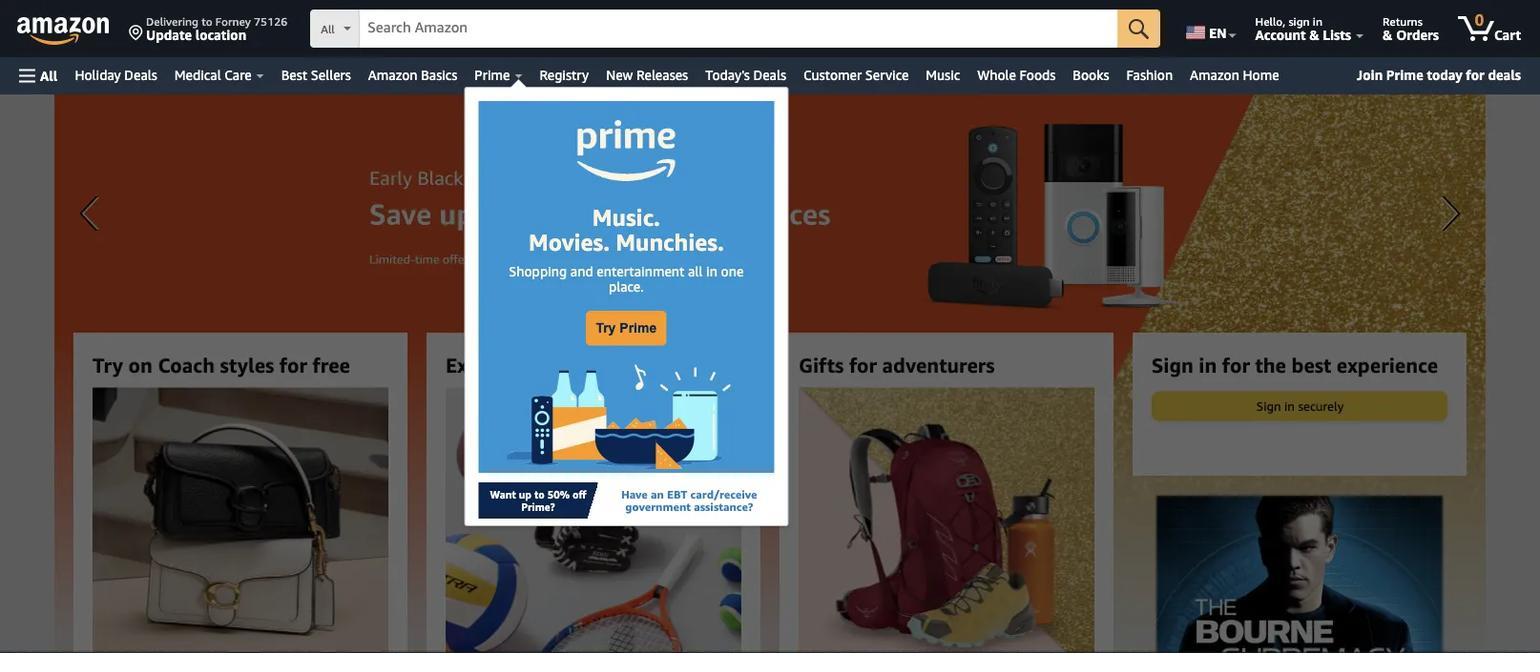 Task type: locate. For each thing, give the bounding box(es) containing it.
sign inside sign in securely link
[[1257, 399, 1282, 414]]

on
[[128, 353, 153, 377]]

prime right basics
[[475, 67, 510, 83]]

prime link
[[466, 62, 531, 89]]

2 horizontal spatial prime
[[1387, 67, 1424, 83]]

0 horizontal spatial sign
[[1152, 353, 1194, 377]]

all down amazon 'image'
[[40, 68, 58, 84]]

0 vertical spatial to
[[202, 14, 213, 28]]

0 vertical spatial sign
[[1152, 353, 1194, 377]]

in left securely
[[1285, 399, 1296, 414]]

forney
[[216, 14, 251, 28]]

sign for sign in securely
[[1257, 399, 1282, 414]]

1 horizontal spatial sign
[[1257, 399, 1282, 414]]

amazon down en
[[1191, 67, 1240, 83]]

deals inside 'link'
[[754, 67, 787, 83]]

amazon for amazon basics
[[368, 67, 418, 83]]

deals right today's
[[754, 67, 787, 83]]

lists
[[1324, 27, 1352, 42]]

music link
[[918, 62, 969, 89]]

best sellers link
[[273, 62, 360, 89]]

customer service
[[804, 67, 909, 83]]

try inside navigation navigation
[[596, 321, 616, 336]]

navigation navigation
[[0, 0, 1541, 536]]

sports
[[522, 353, 581, 377]]

amazon basics
[[368, 67, 458, 83]]

in right sign
[[1314, 14, 1323, 28]]

to right up
[[535, 489, 545, 501]]

amazon left basics
[[368, 67, 418, 83]]

2 deals from the left
[[754, 67, 787, 83]]

0 horizontal spatial amazon
[[368, 67, 418, 83]]

0 horizontal spatial try
[[93, 353, 123, 377]]

1 amazon from the left
[[368, 67, 418, 83]]

1 vertical spatial sign
[[1257, 399, 1282, 414]]

& left orders
[[1383, 27, 1393, 42]]

have
[[621, 489, 648, 502]]

try
[[596, 321, 616, 336], [93, 353, 123, 377]]

1 vertical spatial to
[[535, 489, 545, 501]]

try on coach styles for free image
[[60, 388, 421, 654]]

have an ebt card/receive government assistance?
[[621, 489, 758, 514]]

holiday deals
[[75, 67, 157, 83]]

styles
[[220, 353, 274, 377]]

main content containing try on coach styles for free
[[0, 95, 1541, 654]]

50%
[[548, 489, 570, 501]]

0 horizontal spatial deals
[[124, 67, 157, 83]]

try for try on coach styles for free
[[93, 353, 123, 377]]

prime?
[[522, 501, 555, 514]]

1 horizontal spatial &
[[1383, 27, 1393, 42]]

deals
[[124, 67, 157, 83], [754, 67, 787, 83]]

0 horizontal spatial all
[[40, 68, 58, 84]]

coach
[[158, 353, 215, 377]]

1 vertical spatial all
[[40, 68, 58, 84]]

1 vertical spatial try
[[93, 353, 123, 377]]

1 horizontal spatial to
[[535, 489, 545, 501]]

1 horizontal spatial prime
[[620, 321, 657, 336]]

& inside returns & orders
[[1383, 27, 1393, 42]]

gifts for adventurers
[[799, 353, 996, 377]]

for left free
[[280, 353, 307, 377]]

1 horizontal spatial try
[[596, 321, 616, 336]]

alexa, soda, tv remote image
[[507, 356, 746, 483]]

1 horizontal spatial amazon
[[1191, 67, 1240, 83]]

& left lists
[[1310, 27, 1320, 42]]

prime
[[1387, 67, 1424, 83], [475, 67, 510, 83], [620, 321, 657, 336]]

all inside all search box
[[321, 22, 335, 36]]

music.
[[593, 204, 661, 232]]

customer service link
[[795, 62, 918, 89]]

want
[[490, 489, 516, 501]]

medical care link
[[166, 62, 273, 89]]

delivering
[[146, 14, 199, 28]]

None submit
[[1118, 10, 1161, 48]]

2 & from the left
[[1383, 27, 1393, 42]]

try prime link
[[586, 311, 667, 346]]

all up sellers
[[321, 22, 335, 36]]

experience
[[1337, 353, 1439, 377]]

music. movies. munchies. shopping and entertainment all in one place.
[[509, 204, 744, 295]]

account
[[1256, 27, 1307, 42]]

today's deals
[[706, 67, 787, 83]]

explore
[[446, 353, 517, 377]]

1 horizontal spatial deals
[[754, 67, 787, 83]]

to left forney
[[202, 14, 213, 28]]

amazon home
[[1191, 67, 1280, 83]]

for
[[1467, 67, 1485, 83], [280, 353, 307, 377], [635, 353, 663, 377], [850, 353, 877, 377], [1223, 353, 1251, 377]]

amazon for amazon home
[[1191, 67, 1240, 83]]

orders
[[1397, 27, 1440, 42]]

off
[[573, 489, 587, 501]]

for left deals
[[1467, 67, 1485, 83]]

try left on
[[93, 353, 123, 377]]

amazon image
[[17, 17, 110, 46]]

sign for sign in for the best experience
[[1152, 353, 1194, 377]]

hello, sign in
[[1256, 14, 1323, 28]]

in right all at the top left of page
[[707, 264, 718, 280]]

prime right join at the right of the page
[[1387, 67, 1424, 83]]

main content
[[0, 95, 1541, 654]]

music
[[926, 67, 961, 83]]

to inside delivering to forney 75126 update location
[[202, 14, 213, 28]]

deals right holiday
[[124, 67, 157, 83]]

in left the
[[1199, 353, 1218, 377]]

2 amazon from the left
[[1191, 67, 1240, 83]]

try up the gifts
[[596, 321, 616, 336]]

0 horizontal spatial to
[[202, 14, 213, 28]]

explore sports gifts for kids image
[[413, 388, 775, 654]]

to
[[202, 14, 213, 28], [535, 489, 545, 501]]

0 horizontal spatial &
[[1310, 27, 1320, 42]]

government
[[626, 501, 691, 514]]

amazon
[[368, 67, 418, 83], [1191, 67, 1240, 83]]

best
[[1292, 353, 1332, 377]]

prime down place.
[[620, 321, 657, 336]]

1 deals from the left
[[124, 67, 157, 83]]

whole foods link
[[969, 62, 1065, 89]]

sign
[[1152, 353, 1194, 377], [1257, 399, 1282, 414]]

new releases
[[606, 67, 689, 83]]

sign in securely link
[[1153, 393, 1447, 420]]

0 vertical spatial try
[[596, 321, 616, 336]]

holiday
[[75, 67, 121, 83]]

all
[[321, 22, 335, 36], [40, 68, 58, 84]]

&
[[1310, 27, 1320, 42], [1383, 27, 1393, 42]]

ebt
[[667, 489, 688, 502]]

early black friday deals. save up to 50% on amazon devices. limited-time offer. image
[[54, 95, 1487, 654]]

1 horizontal spatial all
[[321, 22, 335, 36]]

none submit inside all search box
[[1118, 10, 1161, 48]]

1 & from the left
[[1310, 27, 1320, 42]]

try for try prime
[[596, 321, 616, 336]]

all
[[688, 264, 703, 280]]

free
[[313, 353, 350, 377]]

0 vertical spatial all
[[321, 22, 335, 36]]

the
[[1256, 353, 1287, 377]]

fashion link
[[1119, 62, 1182, 89]]

up
[[519, 489, 532, 501]]



Task type: vqa. For each thing, say whether or not it's contained in the screenshot.
For
yes



Task type: describe. For each thing, give the bounding box(es) containing it.
sponsored ad element
[[1157, 496, 1444, 654]]

registry link
[[531, 62, 598, 89]]

delivering to forney 75126 update location
[[146, 14, 288, 42]]

returns & orders
[[1383, 14, 1440, 42]]

amazon basics link
[[360, 62, 466, 89]]

medical care
[[175, 67, 252, 83]]

assistance?
[[694, 501, 754, 514]]

releases
[[637, 67, 689, 83]]

place.
[[609, 279, 644, 295]]

sellers
[[311, 67, 351, 83]]

foods
[[1020, 67, 1056, 83]]

card/receive
[[691, 489, 758, 502]]

for left kids
[[635, 353, 663, 377]]

adventurers
[[883, 353, 996, 377]]

new
[[606, 67, 633, 83]]

one
[[721, 264, 744, 280]]

today
[[1428, 67, 1463, 83]]

an
[[651, 489, 664, 502]]

munchies.
[[616, 229, 724, 257]]

kids
[[668, 353, 707, 377]]

shopping
[[509, 264, 567, 280]]

registry
[[540, 67, 589, 83]]

sign
[[1289, 14, 1311, 28]]

and
[[571, 264, 594, 280]]

entertainment
[[597, 264, 685, 280]]

in inside music. movies. munchies. shopping and entertainment all in one place.
[[707, 264, 718, 280]]

location
[[195, 27, 247, 42]]

0
[[1476, 11, 1485, 29]]

gifts for adventurers image
[[766, 388, 1128, 654]]

& for returns
[[1383, 27, 1393, 42]]

fashion
[[1127, 67, 1173, 83]]

hello,
[[1256, 14, 1286, 28]]

join prime today for deals link
[[1350, 63, 1529, 88]]

75126
[[254, 14, 288, 28]]

sign in securely
[[1257, 399, 1345, 414]]

today's
[[706, 67, 750, 83]]

deals for holiday deals
[[124, 67, 157, 83]]

best sellers
[[281, 67, 351, 83]]

whole
[[978, 67, 1017, 83]]

all inside all button
[[40, 68, 58, 84]]

en link
[[1175, 5, 1245, 53]]

movies.
[[529, 229, 610, 257]]

holiday deals link
[[66, 62, 166, 89]]

all button
[[11, 57, 66, 95]]

en
[[1210, 25, 1227, 41]]

for right gifts
[[850, 353, 877, 377]]

& for account
[[1310, 27, 1320, 42]]

amazon prime logo image
[[578, 120, 675, 182]]

whole foods
[[978, 67, 1056, 83]]

for inside navigation navigation
[[1467, 67, 1485, 83]]

gifts
[[799, 353, 844, 377]]

try on coach styles for free
[[93, 353, 350, 377]]

deals
[[1489, 67, 1522, 83]]

home
[[1244, 67, 1280, 83]]

service
[[866, 67, 909, 83]]

books
[[1073, 67, 1110, 83]]

deals for today's deals
[[754, 67, 787, 83]]

sign in for the best experience
[[1152, 353, 1439, 377]]

amazon home link
[[1182, 62, 1289, 89]]

best
[[281, 67, 308, 83]]

explore sports gifts for kids
[[446, 353, 707, 377]]

want up to 50% off prime?
[[490, 489, 587, 514]]

gifts
[[587, 353, 630, 377]]

today's deals link
[[697, 62, 795, 89]]

books link
[[1065, 62, 1119, 89]]

join
[[1357, 67, 1384, 83]]

for left the
[[1223, 353, 1251, 377]]

All search field
[[311, 10, 1161, 50]]

0 horizontal spatial prime
[[475, 67, 510, 83]]

to inside want up to 50% off prime?
[[535, 489, 545, 501]]

account & lists
[[1256, 27, 1352, 42]]

join prime today for deals
[[1357, 67, 1522, 83]]

securely
[[1299, 399, 1345, 414]]

medical
[[175, 67, 221, 83]]

care
[[225, 67, 252, 83]]

prime for try
[[620, 321, 657, 336]]

update
[[146, 27, 192, 42]]

Search Amazon text field
[[360, 11, 1118, 47]]

prime for join
[[1387, 67, 1424, 83]]

try prime
[[596, 321, 657, 336]]

cart
[[1495, 27, 1522, 42]]

returns
[[1383, 14, 1423, 28]]



